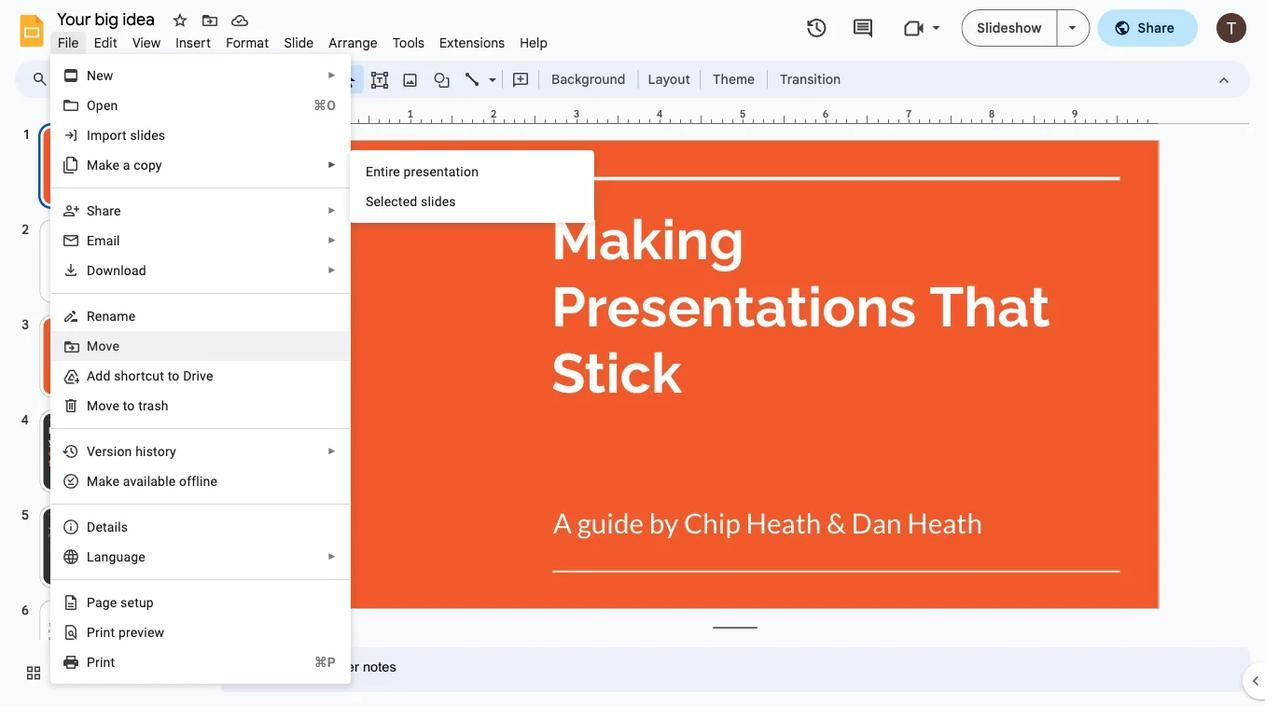 Task type: locate. For each thing, give the bounding box(es) containing it.
d ownload
[[87, 263, 146, 278]]

application
[[0, 0, 1266, 708]]

rename r element
[[87, 309, 141, 324]]

1 vertical spatial e
[[87, 233, 94, 248]]

layout
[[648, 71, 691, 87]]

navigation inside application
[[0, 105, 205, 708]]

slides
[[130, 127, 165, 143], [421, 194, 456, 209]]

e ntire presentation
[[366, 164, 479, 179]]

s
[[366, 194, 374, 209], [87, 203, 95, 218]]

version history h element
[[87, 444, 182, 459]]

s for elected
[[366, 194, 374, 209]]

layout button
[[643, 65, 696, 93]]

s hare
[[87, 203, 121, 218]]

e
[[112, 474, 120, 489], [110, 595, 117, 610]]

Menus field
[[23, 66, 64, 92]]

menu bar
[[50, 24, 556, 55]]

6 ► from the top
[[328, 446, 337, 457]]

⌘o element
[[291, 96, 336, 115]]

1 horizontal spatial s
[[366, 194, 374, 209]]

►
[[328, 70, 337, 81], [328, 160, 337, 170], [328, 205, 337, 216], [328, 235, 337, 246], [328, 265, 337, 276], [328, 446, 337, 457], [328, 552, 337, 562]]

l anguage
[[87, 549, 146, 565]]

help menu item
[[513, 32, 556, 54]]

anguage
[[94, 549, 146, 565]]

pen
[[96, 98, 118, 113]]

main toolbar
[[55, 65, 851, 93]]

p rint
[[87, 655, 115, 670]]

h
[[136, 444, 143, 459]]

0 vertical spatial e
[[112, 474, 120, 489]]

► for opy
[[328, 160, 337, 170]]

import
[[87, 127, 127, 143]]

m
[[87, 338, 98, 354]]

s for hare
[[87, 203, 95, 218]]

navigation
[[0, 105, 205, 708]]

1 vertical spatial e
[[110, 595, 117, 610]]

print preview v element
[[87, 625, 170, 640]]

ma
[[87, 474, 106, 489]]

print pre v iew
[[87, 625, 165, 640]]

ownload
[[96, 263, 146, 278]]

selected slides s element
[[366, 194, 462, 209]]

e right pa on the left
[[110, 595, 117, 610]]

o
[[127, 398, 135, 414]]

2 ► from the top
[[328, 160, 337, 170]]

trash
[[138, 398, 169, 414]]

theme
[[713, 71, 755, 87]]

0 horizontal spatial s
[[87, 203, 95, 218]]

⌘p element
[[292, 653, 336, 672]]

e up s elected slides
[[366, 164, 374, 179]]

1 vertical spatial slides
[[421, 194, 456, 209]]

e up d
[[87, 233, 94, 248]]

application containing slideshow
[[0, 0, 1266, 708]]

theme button
[[705, 65, 764, 93]]

print
[[87, 625, 115, 640]]

r
[[87, 309, 95, 324]]

► for n ew
[[328, 70, 337, 81]]

shortcut
[[114, 368, 164, 384]]

7 ► from the top
[[328, 552, 337, 562]]

insert image image
[[400, 66, 421, 92]]

s down ntire
[[366, 194, 374, 209]]

0 vertical spatial slides
[[130, 127, 165, 143]]

add shortcut to drive , element
[[87, 368, 219, 384]]

slides up opy
[[130, 127, 165, 143]]

share
[[1138, 20, 1175, 36]]

e right ma
[[112, 474, 120, 489]]

version
[[87, 444, 132, 459]]

menu
[[5, 0, 351, 706], [350, 150, 595, 223]]

0 horizontal spatial slides
[[130, 127, 165, 143]]

1 ► from the top
[[328, 70, 337, 81]]

menu containing e
[[350, 150, 595, 223]]

e for k
[[112, 474, 120, 489]]

extensions
[[440, 35, 505, 51]]

1 horizontal spatial e
[[366, 164, 374, 179]]

5 ► from the top
[[328, 265, 337, 276]]

ove
[[98, 338, 120, 354]]

setup
[[121, 595, 154, 610]]

s up e mail
[[87, 203, 95, 218]]

iew
[[144, 625, 165, 640]]

details b element
[[87, 519, 134, 535]]

n ew
[[87, 68, 113, 83]]

3 ► from the top
[[328, 205, 337, 216]]

slides down presentation on the top of page
[[421, 194, 456, 209]]

pre
[[118, 625, 138, 640]]

0 horizontal spatial e
[[87, 233, 94, 248]]

a
[[123, 157, 130, 173]]

details
[[87, 519, 128, 535]]

ntire
[[374, 164, 400, 179]]

e
[[366, 164, 374, 179], [87, 233, 94, 248]]

background button
[[543, 65, 634, 93]]

slideshow
[[978, 20, 1042, 36]]

presentation options image
[[1069, 26, 1077, 30]]

version h istory
[[87, 444, 176, 459]]

insert menu item
[[168, 32, 219, 54]]

1 horizontal spatial slides
[[421, 194, 456, 209]]

background
[[552, 71, 626, 87]]

file
[[58, 35, 79, 51]]

hare
[[95, 203, 121, 218]]

ename
[[95, 309, 136, 324]]

offline
[[179, 474, 218, 489]]

0 vertical spatial e
[[366, 164, 374, 179]]

share s element
[[87, 203, 127, 218]]

v
[[138, 625, 144, 640]]

move t o trash
[[87, 398, 169, 414]]

s elected slides
[[366, 194, 456, 209]]

► for s hare
[[328, 205, 337, 216]]

ma k e available offline
[[87, 474, 218, 489]]

menu bar containing file
[[50, 24, 556, 55]]

4 ► from the top
[[328, 235, 337, 246]]

p
[[87, 655, 95, 670]]



Task type: vqa. For each thing, say whether or not it's contained in the screenshot.


Task type: describe. For each thing, give the bounding box(es) containing it.
entire presentation e element
[[366, 164, 485, 179]]

⌘o
[[314, 98, 336, 113]]

m ove
[[87, 338, 120, 354]]

⌘p
[[314, 655, 336, 670]]

ew
[[96, 68, 113, 83]]

share button
[[1098, 9, 1199, 47]]

email e element
[[87, 233, 126, 248]]

add
[[87, 368, 111, 384]]

► for l anguage
[[328, 552, 337, 562]]

pa g e setup
[[87, 595, 154, 610]]

tools menu item
[[385, 32, 432, 54]]

rint
[[95, 655, 115, 670]]

drive
[[183, 368, 213, 384]]

print p element
[[87, 655, 121, 670]]

format
[[226, 35, 269, 51]]

mail
[[94, 233, 120, 248]]

move to trash t element
[[87, 398, 174, 414]]

r ename
[[87, 309, 136, 324]]

make
[[87, 157, 120, 173]]

opy
[[141, 157, 162, 173]]

menu bar inside menu bar banner
[[50, 24, 556, 55]]

arrange menu item
[[321, 32, 385, 54]]

import slides z element
[[87, 127, 171, 143]]

Star checkbox
[[167, 7, 193, 34]]

pa
[[87, 595, 102, 610]]

page setup g element
[[87, 595, 160, 610]]

insert
[[176, 35, 211, 51]]

import slides
[[87, 127, 165, 143]]

new n element
[[87, 68, 119, 83]]

transition button
[[772, 65, 850, 93]]

n
[[87, 68, 96, 83]]

tools
[[393, 35, 425, 51]]

e mail
[[87, 233, 120, 248]]

► for istory
[[328, 446, 337, 457]]

c
[[134, 157, 141, 173]]

e for g
[[110, 595, 117, 610]]

view
[[132, 35, 161, 51]]

make a c opy
[[87, 157, 162, 173]]

language l element
[[87, 549, 151, 565]]

Rename text field
[[50, 7, 165, 30]]

slide menu item
[[277, 32, 321, 54]]

add shortcut to drive
[[87, 368, 213, 384]]

to
[[168, 368, 180, 384]]

e for mail
[[87, 233, 94, 248]]

shape image
[[432, 66, 453, 92]]

g
[[102, 595, 110, 610]]

edit
[[94, 35, 118, 51]]

► for d ownload
[[328, 265, 337, 276]]

transition
[[781, 71, 841, 87]]

slideshow button
[[962, 9, 1058, 47]]

menu bar banner
[[0, 0, 1266, 708]]

d
[[87, 263, 96, 278]]

o pen
[[87, 98, 118, 113]]

► for e mail
[[328, 235, 337, 246]]

t
[[123, 398, 127, 414]]

k
[[106, 474, 112, 489]]

move
[[87, 398, 120, 414]]

make available offline k element
[[87, 474, 223, 489]]

arrange
[[329, 35, 378, 51]]

menu containing n
[[5, 0, 351, 706]]

make a copy c element
[[87, 157, 168, 173]]

l
[[87, 549, 94, 565]]

o
[[87, 98, 96, 113]]

download d element
[[87, 263, 152, 278]]

elected
[[374, 194, 418, 209]]

presentation
[[404, 164, 479, 179]]

format menu item
[[219, 32, 277, 54]]

open o element
[[87, 98, 124, 113]]

extensions menu item
[[432, 32, 513, 54]]

istory
[[143, 444, 176, 459]]

available
[[123, 474, 176, 489]]

edit menu item
[[86, 32, 125, 54]]

move m element
[[87, 338, 125, 354]]

e for ntire
[[366, 164, 374, 179]]

view menu item
[[125, 32, 168, 54]]

help
[[520, 35, 548, 51]]

slide
[[284, 35, 314, 51]]

file menu item
[[50, 32, 86, 54]]



